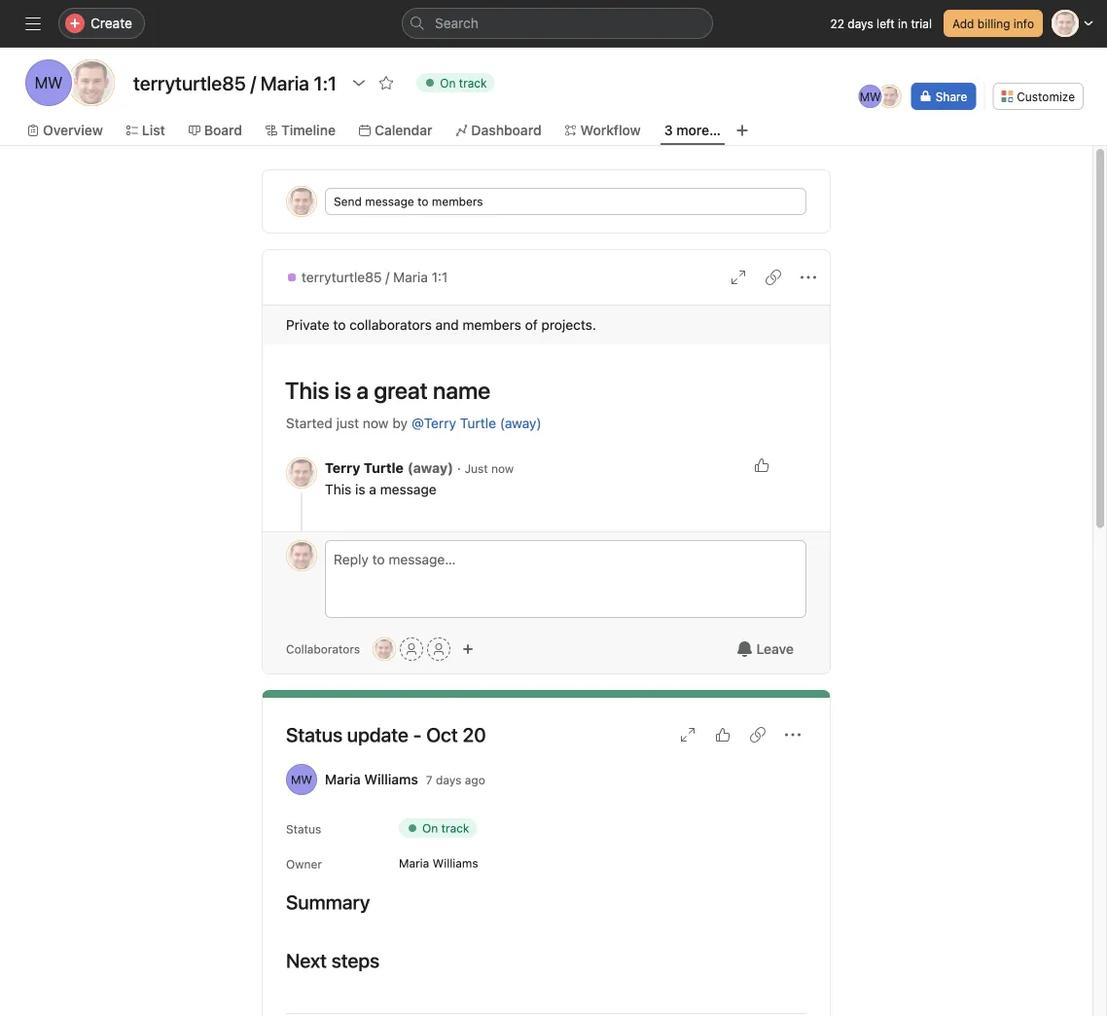 Task type: describe. For each thing, give the bounding box(es) containing it.
maria williams 7 days ago
[[325, 772, 486, 788]]

0 vertical spatial tt button
[[286, 458, 317, 489]]

0 vertical spatial 0 likes. click to like this task image
[[755, 458, 770, 473]]

search list box
[[402, 8, 714, 39]]

share button
[[912, 83, 977, 110]]

maria williams
[[399, 857, 479, 870]]

1 vertical spatial message
[[380, 481, 437, 498]]

leave button
[[725, 632, 807, 667]]

1 vertical spatial to
[[333, 317, 346, 333]]

share
[[936, 90, 968, 103]]

full screen image
[[681, 727, 696, 743]]

private to collaborators and members of projects.
[[286, 317, 597, 333]]

overview
[[43, 122, 103, 138]]

board
[[204, 122, 242, 138]]

copy link image
[[766, 270, 782, 285]]

0 horizontal spatial mw
[[35, 74, 63, 92]]

0 horizontal spatial (away)
[[408, 460, 454, 476]]

1 vertical spatial tt button
[[286, 540, 317, 572]]

terry turtle link
[[325, 460, 404, 476]]

1 horizontal spatial (away)
[[500, 415, 542, 431]]

send message to members button
[[325, 188, 807, 215]]

dashboard link
[[456, 120, 542, 141]]

summary
[[286, 891, 370, 914]]

0 vertical spatial turtle
[[460, 415, 497, 431]]

1 vertical spatial on
[[423, 822, 438, 835]]

terry
[[325, 460, 361, 476]]

search
[[435, 15, 479, 31]]

info
[[1014, 17, 1035, 30]]

customize button
[[993, 83, 1085, 110]]

/
[[386, 269, 390, 285]]

send message to members
[[334, 195, 483, 208]]

list link
[[126, 120, 165, 141]]

1 vertical spatial on track
[[423, 822, 470, 835]]

message inside button
[[365, 195, 415, 208]]

by
[[393, 415, 408, 431]]

a
[[369, 481, 377, 498]]

terryturtle85 / maria 1:1 link
[[286, 267, 448, 288]]

add
[[953, 17, 975, 30]]

add billing info
[[953, 17, 1035, 30]]

1 vertical spatial more actions image
[[786, 727, 801, 743]]

billing
[[978, 17, 1011, 30]]

3 more…
[[665, 122, 721, 138]]

tt left share button
[[883, 90, 898, 103]]

is
[[355, 481, 366, 498]]

add billing info button
[[944, 10, 1044, 37]]

status for status
[[286, 823, 322, 836]]

full screen image
[[731, 270, 747, 285]]

tt up collaborators
[[294, 549, 309, 563]]

create
[[91, 15, 132, 31]]

tt right collaborators
[[377, 643, 392, 656]]

on inside 'popup button'
[[440, 76, 456, 90]]

2 vertical spatial tt button
[[373, 638, 396, 661]]

owner
[[286, 858, 322, 871]]

maria for maria williams
[[399, 857, 430, 870]]

this
[[325, 481, 352, 498]]

@terry turtle (away) link
[[412, 415, 542, 431]]

7
[[426, 773, 433, 787]]

williams for maria williams
[[433, 857, 479, 870]]

show options image
[[352, 75, 367, 91]]

list
[[142, 122, 165, 138]]

tt left terry
[[294, 466, 309, 480]]

collaborators
[[286, 643, 360, 656]]

add tab image
[[735, 123, 751, 138]]

terry turtle (away) · just now
[[325, 460, 514, 476]]

and
[[436, 317, 459, 333]]

trial
[[912, 17, 933, 30]]



Task type: vqa. For each thing, say whether or not it's contained in the screenshot.
Home link
no



Task type: locate. For each thing, give the bounding box(es) containing it.
1 horizontal spatial on
[[440, 76, 456, 90]]

oct
[[427, 723, 458, 746]]

maria right /
[[393, 269, 428, 285]]

status left update
[[286, 723, 343, 746]]

22 days left in trial
[[831, 17, 933, 30]]

customize
[[1018, 90, 1076, 103]]

1 vertical spatial williams
[[433, 857, 479, 870]]

left
[[877, 17, 895, 30]]

0 vertical spatial williams
[[365, 772, 418, 788]]

in
[[899, 17, 908, 30]]

on track
[[440, 76, 487, 90], [423, 822, 470, 835]]

tt left send
[[294, 195, 309, 208]]

now inside terry turtle (away) · just now
[[492, 462, 514, 476]]

williams
[[365, 772, 418, 788], [433, 857, 479, 870]]

more actions image right copy link image
[[801, 270, 817, 285]]

track
[[459, 76, 487, 90], [442, 822, 470, 835]]

more…
[[677, 122, 721, 138]]

tt button right collaborators
[[373, 638, 396, 661]]

on track button
[[408, 69, 504, 96]]

to inside button
[[418, 195, 429, 208]]

tt button
[[286, 458, 317, 489], [286, 540, 317, 572], [373, 638, 396, 661]]

Conversation Name text field
[[273, 368, 807, 413]]

1 horizontal spatial williams
[[433, 857, 479, 870]]

mw left share button
[[860, 90, 882, 103]]

None text field
[[129, 65, 342, 100]]

tt up the overview
[[82, 74, 101, 92]]

projects.
[[542, 317, 597, 333]]

3
[[665, 122, 673, 138]]

on down search
[[440, 76, 456, 90]]

0 horizontal spatial 0 likes. click to like this task image
[[716, 727, 731, 743]]

days inside maria williams 7 days ago
[[436, 773, 462, 787]]

status up owner
[[286, 823, 322, 836]]

on track inside 'popup button'
[[440, 76, 487, 90]]

started just now by @terry turtle (away)
[[286, 415, 542, 431]]

private
[[286, 317, 330, 333]]

now
[[363, 415, 389, 431], [492, 462, 514, 476]]

0 vertical spatial on track
[[440, 76, 487, 90]]

terryturtle85
[[302, 269, 382, 285]]

·
[[457, 460, 461, 476]]

1 vertical spatial now
[[492, 462, 514, 476]]

0 vertical spatial maria
[[393, 269, 428, 285]]

maria
[[393, 269, 428, 285], [325, 772, 361, 788], [399, 857, 430, 870]]

to down calendar
[[418, 195, 429, 208]]

williams left the 7 on the bottom left of the page
[[365, 772, 418, 788]]

0 vertical spatial more actions image
[[801, 270, 817, 285]]

ago
[[465, 773, 486, 787]]

now right just
[[492, 462, 514, 476]]

williams for maria williams 7 days ago
[[365, 772, 418, 788]]

days right 22
[[848, 17, 874, 30]]

1 vertical spatial status
[[286, 823, 322, 836]]

0 vertical spatial days
[[848, 17, 874, 30]]

members up 1:1
[[432, 195, 483, 208]]

send
[[334, 195, 362, 208]]

turtle
[[460, 415, 497, 431], [364, 460, 404, 476]]

track inside on track 'popup button'
[[459, 76, 487, 90]]

0 vertical spatial to
[[418, 195, 429, 208]]

add to starred image
[[379, 75, 394, 91]]

calendar
[[375, 122, 433, 138]]

1 horizontal spatial mw
[[291, 773, 313, 787]]

turtle up this is a message
[[364, 460, 404, 476]]

just
[[337, 415, 359, 431]]

expand sidebar image
[[25, 16, 41, 31]]

track up dashboard link
[[459, 76, 487, 90]]

mw left maria williams link
[[291, 773, 313, 787]]

more actions image right copy link icon
[[786, 727, 801, 743]]

workflow link
[[565, 120, 641, 141]]

tt
[[82, 74, 101, 92], [883, 90, 898, 103], [294, 195, 309, 208], [294, 466, 309, 480], [294, 549, 309, 563], [377, 643, 392, 656]]

@terry
[[412, 415, 457, 431]]

1:1
[[432, 269, 448, 285]]

0 vertical spatial now
[[363, 415, 389, 431]]

1 horizontal spatial days
[[848, 17, 874, 30]]

to
[[418, 195, 429, 208], [333, 317, 346, 333]]

status
[[286, 723, 343, 746], [286, 823, 322, 836]]

0 horizontal spatial now
[[363, 415, 389, 431]]

message down terry turtle (away) · just now
[[380, 481, 437, 498]]

days right the 7 on the bottom left of the page
[[436, 773, 462, 787]]

(away)
[[500, 415, 542, 431], [408, 460, 454, 476]]

terryturtle85 / maria 1:1
[[302, 269, 448, 285]]

status update - oct 20 link
[[286, 723, 486, 746]]

20
[[463, 723, 486, 746]]

1 horizontal spatial now
[[492, 462, 514, 476]]

add or remove collaborators image
[[463, 644, 474, 655]]

on up maria williams
[[423, 822, 438, 835]]

more actions image
[[801, 270, 817, 285], [786, 727, 801, 743]]

1 vertical spatial members
[[463, 317, 522, 333]]

members left "of"
[[463, 317, 522, 333]]

of
[[525, 317, 538, 333]]

maria williams link
[[325, 772, 418, 788]]

1 vertical spatial turtle
[[364, 460, 404, 476]]

maria for maria williams 7 days ago
[[325, 772, 361, 788]]

workflow
[[581, 122, 641, 138]]

days
[[848, 17, 874, 30], [436, 773, 462, 787]]

1 vertical spatial 0 likes. click to like this task image
[[716, 727, 731, 743]]

(away) down conversation name text field at the top of page
[[500, 415, 542, 431]]

copy link image
[[751, 727, 766, 743]]

to right private
[[333, 317, 346, 333]]

1 status from the top
[[286, 723, 343, 746]]

this is a message
[[325, 481, 437, 498]]

0 likes. click to like this task image
[[755, 458, 770, 473], [716, 727, 731, 743]]

tt button up collaborators
[[286, 540, 317, 572]]

timeline
[[281, 122, 336, 138]]

22
[[831, 17, 845, 30]]

collaborators
[[350, 317, 432, 333]]

status update - oct 20
[[286, 723, 486, 746]]

members
[[432, 195, 483, 208], [463, 317, 522, 333]]

0 horizontal spatial days
[[436, 773, 462, 787]]

3 more… button
[[665, 120, 721, 141]]

started
[[286, 415, 333, 431]]

maria down update
[[325, 772, 361, 788]]

now left by
[[363, 415, 389, 431]]

timeline link
[[266, 120, 336, 141]]

1 vertical spatial maria
[[325, 772, 361, 788]]

dashboard
[[472, 122, 542, 138]]

1 vertical spatial track
[[442, 822, 470, 835]]

williams down ago
[[433, 857, 479, 870]]

track up maria williams
[[442, 822, 470, 835]]

0 vertical spatial status
[[286, 723, 343, 746]]

on
[[440, 76, 456, 90], [423, 822, 438, 835]]

update
[[347, 723, 409, 746]]

0 horizontal spatial williams
[[365, 772, 418, 788]]

0 vertical spatial members
[[432, 195, 483, 208]]

0 horizontal spatial to
[[333, 317, 346, 333]]

0 horizontal spatial turtle
[[364, 460, 404, 476]]

leave
[[757, 641, 794, 657]]

maria down maria williams 7 days ago
[[399, 857, 430, 870]]

on track up maria williams
[[423, 822, 470, 835]]

members inside send message to members button
[[432, 195, 483, 208]]

0 vertical spatial (away)
[[500, 415, 542, 431]]

message
[[365, 195, 415, 208], [380, 481, 437, 498]]

2 vertical spatial maria
[[399, 857, 430, 870]]

message right send
[[365, 195, 415, 208]]

status for status update - oct 20
[[286, 723, 343, 746]]

0 vertical spatial message
[[365, 195, 415, 208]]

2 horizontal spatial mw
[[860, 90, 882, 103]]

board link
[[189, 120, 242, 141]]

just
[[465, 462, 488, 476]]

1 horizontal spatial 0 likes. click to like this task image
[[755, 458, 770, 473]]

next steps
[[286, 949, 380, 972]]

search button
[[402, 8, 714, 39]]

calendar link
[[359, 120, 433, 141]]

create button
[[58, 8, 145, 39]]

1 vertical spatial (away)
[[408, 460, 454, 476]]

mw
[[35, 74, 63, 92], [860, 90, 882, 103], [291, 773, 313, 787]]

overview link
[[27, 120, 103, 141]]

mw up overview link
[[35, 74, 63, 92]]

tt button left this
[[286, 458, 317, 489]]

2 status from the top
[[286, 823, 322, 836]]

on track up dashboard link
[[440, 76, 487, 90]]

1 horizontal spatial turtle
[[460, 415, 497, 431]]

0 vertical spatial on
[[440, 76, 456, 90]]

0 vertical spatial track
[[459, 76, 487, 90]]

0 horizontal spatial on
[[423, 822, 438, 835]]

-
[[413, 723, 422, 746]]

turtle right @terry at the top left of the page
[[460, 415, 497, 431]]

(away) left ·
[[408, 460, 454, 476]]

1 horizontal spatial to
[[418, 195, 429, 208]]

1 vertical spatial days
[[436, 773, 462, 787]]



